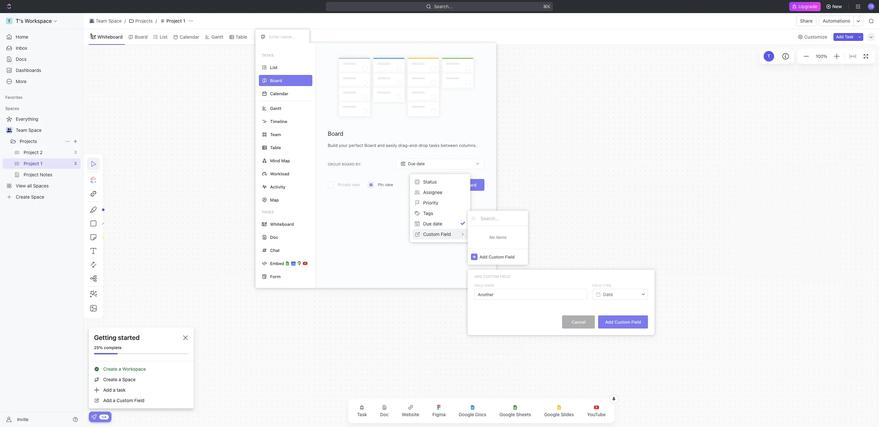Task type: describe. For each thing, give the bounding box(es) containing it.
⌘k
[[543, 4, 551, 9]]

google for google docs
[[459, 412, 474, 418]]

projects inside tree
[[20, 139, 37, 144]]

task
[[117, 388, 126, 393]]

youtube
[[587, 412, 606, 418]]

add custom field inside button
[[605, 320, 641, 325]]

website button
[[397, 402, 425, 422]]

gantt link
[[210, 32, 223, 41]]

1 horizontal spatial projects link
[[127, 17, 154, 25]]

2 horizontal spatial board
[[465, 183, 477, 188]]

project
[[166, 18, 182, 24]]

table link
[[234, 32, 247, 41]]

home
[[16, 34, 28, 40]]

t
[[768, 54, 770, 59]]

view button
[[255, 32, 277, 41]]

team inside tree
[[16, 128, 27, 133]]

25%
[[94, 346, 103, 351]]

mind map
[[270, 158, 290, 163]]

calendar inside 'link'
[[180, 34, 199, 39]]

add custom field button
[[468, 249, 528, 265]]

a for custom
[[113, 398, 115, 404]]

youtube button
[[582, 402, 611, 422]]

field inside add custom field dropdown button
[[505, 255, 515, 260]]

projects link inside tree
[[20, 136, 62, 147]]

field down create a space
[[134, 398, 144, 404]]

complete
[[104, 346, 122, 351]]

date button
[[593, 289, 648, 300]]

home link
[[3, 32, 81, 42]]

1 horizontal spatial projects
[[135, 18, 153, 24]]

create for create a space
[[103, 377, 117, 383]]

1 horizontal spatial board
[[328, 131, 343, 137]]

favorites button
[[3, 94, 25, 102]]

close image
[[183, 336, 188, 341]]

1 vertical spatial add custom field
[[474, 275, 510, 279]]

2 / from the left
[[156, 18, 157, 24]]

inbox
[[16, 45, 27, 51]]

custom field
[[423, 232, 451, 237]]

field inside custom field dropdown button
[[441, 232, 451, 237]]

tags button
[[413, 208, 468, 219]]

by:
[[356, 162, 361, 166]]

add inside dropdown button
[[480, 255, 487, 260]]

google for google sheets
[[500, 412, 515, 418]]

project 1 link
[[158, 17, 187, 25]]

task inside "button"
[[357, 412, 367, 418]]

user group image
[[90, 19, 94, 23]]

team space inside tree
[[16, 128, 42, 133]]

add board
[[455, 183, 477, 188]]

a for workspace
[[119, 367, 121, 372]]

0 vertical spatial gantt
[[211, 34, 223, 39]]

100%
[[816, 54, 827, 59]]

cancel button
[[562, 316, 595, 329]]

create for create a workspace
[[103, 367, 117, 372]]

status button
[[413, 177, 468, 187]]

sheets
[[516, 412, 531, 418]]

docs link
[[3, 54, 81, 65]]

no items
[[489, 235, 507, 240]]

whiteboard link
[[96, 32, 123, 41]]

field type
[[592, 284, 611, 288]]

timeline
[[270, 119, 287, 124]]

customize
[[804, 34, 827, 39]]

create a space
[[103, 377, 135, 383]]

add custom field inside dropdown button
[[480, 255, 515, 260]]

tags
[[423, 211, 433, 216]]

task inside button
[[845, 34, 853, 39]]

1 vertical spatial list
[[270, 65, 277, 70]]

figma
[[432, 412, 446, 418]]

create a workspace
[[103, 367, 146, 372]]

upgrade
[[799, 4, 817, 9]]

list link
[[158, 32, 168, 41]]

name
[[485, 284, 495, 288]]

due date button
[[396, 159, 484, 170]]

dashboards
[[16, 68, 41, 73]]

view button
[[255, 29, 277, 45]]

automations button
[[820, 16, 853, 26]]

field name
[[474, 284, 495, 288]]

customize button
[[796, 32, 829, 41]]

add a task
[[103, 388, 126, 393]]

group
[[328, 162, 341, 166]]

google slides
[[544, 412, 574, 418]]

form
[[270, 274, 281, 279]]

0 vertical spatial whiteboard
[[97, 34, 123, 39]]

doc inside button
[[380, 412, 389, 418]]

upgrade link
[[789, 2, 821, 11]]

add task
[[836, 34, 853, 39]]

website
[[402, 412, 419, 418]]

1 horizontal spatial team space
[[96, 18, 122, 24]]

0 horizontal spatial doc
[[270, 235, 278, 240]]

1/4
[[102, 415, 107, 419]]

due for due date button
[[423, 221, 432, 227]]

date for due date button
[[433, 221, 442, 227]]

list inside list link
[[160, 34, 168, 39]]

0 vertical spatial map
[[281, 158, 290, 163]]

inbox link
[[3, 43, 81, 53]]

board inside "link"
[[135, 34, 148, 39]]

custom field button
[[413, 229, 468, 240]]

doc button
[[375, 402, 394, 422]]

1 horizontal spatial space
[[108, 18, 122, 24]]

field down add custom field dropdown button
[[500, 275, 510, 279]]

share button
[[796, 16, 817, 26]]

custom inside button
[[614, 320, 630, 325]]

workspace
[[122, 367, 146, 372]]

custom down no items
[[489, 255, 504, 260]]



Task type: vqa. For each thing, say whether or not it's contained in the screenshot.
DEVELOPMENT
no



Task type: locate. For each thing, give the bounding box(es) containing it.
0 vertical spatial task
[[845, 34, 853, 39]]

tree
[[3, 114, 81, 203]]

0 vertical spatial list
[[160, 34, 168, 39]]

group board by:
[[328, 162, 361, 166]]

2 vertical spatial space
[[122, 377, 135, 383]]

1 horizontal spatial google
[[500, 412, 515, 418]]

1 vertical spatial gantt
[[270, 106, 281, 111]]

status
[[423, 179, 437, 185]]

1 vertical spatial board
[[328, 131, 343, 137]]

3 google from the left
[[544, 412, 560, 418]]

date for due date dropdown button at top
[[417, 162, 425, 167]]

1 vertical spatial doc
[[380, 412, 389, 418]]

table right gantt link
[[236, 34, 247, 39]]

due inside due date button
[[423, 221, 432, 227]]

board link
[[133, 32, 148, 41]]

add task button
[[834, 33, 856, 41]]

no
[[489, 235, 495, 240]]

whiteboard
[[97, 34, 123, 39], [270, 222, 294, 227]]

1 create from the top
[[103, 367, 117, 372]]

1 horizontal spatial due
[[423, 221, 432, 227]]

a
[[119, 367, 121, 372], [119, 377, 121, 383], [113, 388, 115, 393], [113, 398, 115, 404]]

figma button
[[427, 402, 451, 422]]

0 vertical spatial team space link
[[88, 17, 123, 25]]

1 horizontal spatial gantt
[[270, 106, 281, 111]]

google left sheets
[[500, 412, 515, 418]]

custom down task
[[117, 398, 133, 404]]

1 vertical spatial task
[[357, 412, 367, 418]]

team space
[[96, 18, 122, 24], [16, 128, 42, 133]]

google for google slides
[[544, 412, 560, 418]]

task button
[[352, 402, 372, 422]]

0 horizontal spatial team space link
[[16, 125, 79, 136]]

1 horizontal spatial whiteboard
[[270, 222, 294, 227]]

0 horizontal spatial calendar
[[180, 34, 199, 39]]

due date button
[[413, 219, 468, 229]]

getting
[[94, 334, 116, 342]]

docs inside docs link
[[16, 56, 27, 62]]

google inside button
[[500, 412, 515, 418]]

google right figma
[[459, 412, 474, 418]]

0 horizontal spatial google
[[459, 412, 474, 418]]

table inside table link
[[236, 34, 247, 39]]

a up task
[[119, 377, 121, 383]]

a for space
[[119, 377, 121, 383]]

1 horizontal spatial table
[[270, 145, 281, 150]]

0 vertical spatial due date
[[408, 162, 425, 167]]

team down timeline
[[270, 132, 281, 137]]

add
[[836, 34, 844, 39], [455, 183, 463, 188], [480, 255, 487, 260], [474, 275, 482, 279], [605, 320, 613, 325], [103, 388, 112, 393], [103, 398, 112, 404]]

project 1
[[166, 18, 185, 24]]

team
[[96, 18, 107, 24], [16, 128, 27, 133], [270, 132, 281, 137]]

items
[[496, 235, 507, 240]]

a up create a space
[[119, 367, 121, 372]]

1 vertical spatial create
[[103, 377, 117, 383]]

add custom field down no items
[[480, 255, 515, 260]]

0 vertical spatial docs
[[16, 56, 27, 62]]

0 horizontal spatial table
[[236, 34, 247, 39]]

due date inside dropdown button
[[408, 162, 425, 167]]

map down activity
[[270, 197, 279, 203]]

0 horizontal spatial list
[[160, 34, 168, 39]]

map right mind at top left
[[281, 158, 290, 163]]

team space up "whiteboard" link
[[96, 18, 122, 24]]

1 horizontal spatial team
[[96, 18, 107, 24]]

date up the status
[[417, 162, 425, 167]]

task left doc button
[[357, 412, 367, 418]]

0 vertical spatial board
[[135, 34, 148, 39]]

docs
[[16, 56, 27, 62], [475, 412, 486, 418]]

0 vertical spatial team space
[[96, 18, 122, 24]]

1 vertical spatial table
[[270, 145, 281, 150]]

2 vertical spatial board
[[465, 183, 477, 188]]

1 horizontal spatial map
[[281, 158, 290, 163]]

0 vertical spatial calendar
[[180, 34, 199, 39]]

1 vertical spatial map
[[270, 197, 279, 203]]

doc right the task "button"
[[380, 412, 389, 418]]

view
[[264, 34, 274, 39]]

started
[[118, 334, 140, 342]]

projects
[[135, 18, 153, 24], [20, 139, 37, 144]]

1 vertical spatial projects link
[[20, 136, 62, 147]]

0 horizontal spatial projects
[[20, 139, 37, 144]]

google docs button
[[453, 402, 492, 422]]

sidebar navigation
[[0, 13, 84, 428]]

new button
[[823, 1, 846, 12]]

1 vertical spatial date
[[433, 221, 442, 227]]

chat
[[270, 248, 280, 253]]

a down add a task
[[113, 398, 115, 404]]

assignee button
[[413, 187, 468, 198]]

priority button
[[413, 198, 468, 208]]

0 vertical spatial space
[[108, 18, 122, 24]]

25% complete
[[94, 346, 122, 351]]

space up "whiteboard" link
[[108, 18, 122, 24]]

1 / from the left
[[124, 18, 126, 24]]

doc
[[270, 235, 278, 240], [380, 412, 389, 418]]

tree containing team space
[[3, 114, 81, 203]]

spaces
[[5, 106, 19, 111]]

0 horizontal spatial docs
[[16, 56, 27, 62]]

gantt left table link
[[211, 34, 223, 39]]

space right user group image
[[28, 128, 42, 133]]

1 horizontal spatial team space link
[[88, 17, 123, 25]]

field left 'type'
[[592, 284, 602, 288]]

calendar
[[180, 34, 199, 39], [270, 91, 288, 96]]

add a custom field
[[103, 398, 144, 404]]

0 horizontal spatial gantt
[[211, 34, 223, 39]]

1 vertical spatial team space link
[[16, 125, 79, 136]]

map
[[281, 158, 290, 163], [270, 197, 279, 203]]

user group image
[[7, 128, 12, 132]]

task
[[845, 34, 853, 39], [357, 412, 367, 418]]

1 horizontal spatial calendar
[[270, 91, 288, 96]]

1 vertical spatial calendar
[[270, 91, 288, 96]]

google left the slides
[[544, 412, 560, 418]]

2 vertical spatial add custom field
[[605, 320, 641, 325]]

2 create from the top
[[103, 377, 117, 383]]

google sheets
[[500, 412, 531, 418]]

0 horizontal spatial /
[[124, 18, 126, 24]]

Enter name... field
[[268, 34, 304, 40]]

due for due date dropdown button at top
[[408, 162, 415, 167]]

gantt
[[211, 34, 223, 39], [270, 106, 281, 111]]

2 horizontal spatial google
[[544, 412, 560, 418]]

0 vertical spatial table
[[236, 34, 247, 39]]

0 horizontal spatial board
[[135, 34, 148, 39]]

calendar link
[[178, 32, 199, 41]]

0 vertical spatial projects
[[135, 18, 153, 24]]

tree inside sidebar 'navigation'
[[3, 114, 81, 203]]

space down create a workspace
[[122, 377, 135, 383]]

0 horizontal spatial space
[[28, 128, 42, 133]]

space inside sidebar 'navigation'
[[28, 128, 42, 133]]

create
[[103, 367, 117, 372], [103, 377, 117, 383]]

list down "view"
[[270, 65, 277, 70]]

google sheets button
[[494, 402, 536, 422]]

team right user group icon
[[96, 18, 107, 24]]

0 horizontal spatial team
[[16, 128, 27, 133]]

search...
[[434, 4, 453, 9]]

1 horizontal spatial doc
[[380, 412, 389, 418]]

google docs
[[459, 412, 486, 418]]

table up mind at top left
[[270, 145, 281, 150]]

1 horizontal spatial list
[[270, 65, 277, 70]]

favorites
[[5, 95, 23, 100]]

task down automations button
[[845, 34, 853, 39]]

1 vertical spatial due
[[423, 221, 432, 227]]

new
[[832, 4, 842, 9]]

date inside button
[[433, 221, 442, 227]]

cancel
[[572, 320, 586, 325]]

space
[[108, 18, 122, 24], [28, 128, 42, 133], [122, 377, 135, 383]]

whiteboard left board "link"
[[97, 34, 123, 39]]

onboarding checklist button element
[[91, 415, 97, 420]]

doc up chat
[[270, 235, 278, 240]]

1 horizontal spatial date
[[433, 221, 442, 227]]

field left name
[[474, 284, 484, 288]]

date inside dropdown button
[[417, 162, 425, 167]]

calendar down 1
[[180, 34, 199, 39]]

invite
[[17, 417, 28, 423]]

google
[[459, 412, 474, 418], [500, 412, 515, 418], [544, 412, 560, 418]]

google slides button
[[539, 402, 579, 422]]

add custom field button
[[598, 316, 648, 329]]

Enter name... text field
[[474, 289, 587, 300]]

Search... text field
[[481, 214, 525, 224]]

2 horizontal spatial team
[[270, 132, 281, 137]]

1 vertical spatial whiteboard
[[270, 222, 294, 227]]

0 horizontal spatial date
[[417, 162, 425, 167]]

due date up the status
[[408, 162, 425, 167]]

0 vertical spatial doc
[[270, 235, 278, 240]]

field down due date button
[[441, 232, 451, 237]]

2 google from the left
[[500, 412, 515, 418]]

type
[[603, 284, 611, 288]]

date
[[603, 292, 613, 297]]

1 horizontal spatial task
[[845, 34, 853, 39]]

0 horizontal spatial map
[[270, 197, 279, 203]]

calendar up timeline
[[270, 91, 288, 96]]

1 vertical spatial due date
[[423, 221, 442, 227]]

activity
[[270, 184, 285, 190]]

date
[[417, 162, 425, 167], [433, 221, 442, 227]]

team space right user group image
[[16, 128, 42, 133]]

create up create a space
[[103, 367, 117, 372]]

a for task
[[113, 388, 115, 393]]

gantt up timeline
[[270, 106, 281, 111]]

/
[[124, 18, 126, 24], [156, 18, 157, 24]]

1 vertical spatial team space
[[16, 128, 42, 133]]

docs inside google docs button
[[475, 412, 486, 418]]

0 vertical spatial projects link
[[127, 17, 154, 25]]

custom down date popup button at the bottom right of the page
[[614, 320, 630, 325]]

onboarding checklist button image
[[91, 415, 97, 420]]

0 horizontal spatial whiteboard
[[97, 34, 123, 39]]

getting started
[[94, 334, 140, 342]]

add custom field up name
[[474, 275, 510, 279]]

custom up name
[[483, 275, 499, 279]]

0 horizontal spatial task
[[357, 412, 367, 418]]

embed
[[270, 261, 284, 266]]

due date for due date button
[[423, 221, 442, 227]]

1
[[183, 18, 185, 24]]

1 vertical spatial projects
[[20, 139, 37, 144]]

custom
[[423, 232, 440, 237], [489, 255, 504, 260], [483, 275, 499, 279], [614, 320, 630, 325], [117, 398, 133, 404]]

create up add a task
[[103, 377, 117, 383]]

add custom field down date popup button at the bottom right of the page
[[605, 320, 641, 325]]

slides
[[561, 412, 574, 418]]

1 horizontal spatial /
[[156, 18, 157, 24]]

0 horizontal spatial team space
[[16, 128, 42, 133]]

due date up custom field
[[423, 221, 442, 227]]

0 vertical spatial create
[[103, 367, 117, 372]]

a left task
[[113, 388, 115, 393]]

table
[[236, 34, 247, 39], [270, 145, 281, 150]]

date up custom field
[[433, 221, 442, 227]]

workload
[[270, 171, 289, 177]]

priority
[[423, 200, 438, 206]]

projects link
[[127, 17, 154, 25], [20, 136, 62, 147]]

custom down due date button
[[423, 232, 440, 237]]

2 horizontal spatial space
[[122, 377, 135, 383]]

assignee
[[423, 190, 442, 195]]

share
[[800, 18, 813, 24]]

due date inside button
[[423, 221, 442, 227]]

due date for due date dropdown button at top
[[408, 162, 425, 167]]

0 vertical spatial add custom field
[[480, 255, 515, 260]]

list down project 1 link
[[160, 34, 168, 39]]

0 vertical spatial date
[[417, 162, 425, 167]]

0 horizontal spatial projects link
[[20, 136, 62, 147]]

100% button
[[815, 52, 829, 60]]

due inside due date dropdown button
[[408, 162, 415, 167]]

1 vertical spatial docs
[[475, 412, 486, 418]]

team right user group image
[[16, 128, 27, 133]]

1 horizontal spatial docs
[[475, 412, 486, 418]]

0 horizontal spatial due
[[408, 162, 415, 167]]

field down items
[[505, 255, 515, 260]]

1 vertical spatial space
[[28, 128, 42, 133]]

whiteboard up chat
[[270, 222, 294, 227]]

dashboards link
[[3, 65, 81, 76]]

field inside add custom field button
[[631, 320, 641, 325]]

1 google from the left
[[459, 412, 474, 418]]

0 vertical spatial due
[[408, 162, 415, 167]]

automations
[[823, 18, 850, 24]]

board
[[342, 162, 355, 166]]

list
[[160, 34, 168, 39], [270, 65, 277, 70]]

field down date popup button at the bottom right of the page
[[631, 320, 641, 325]]



